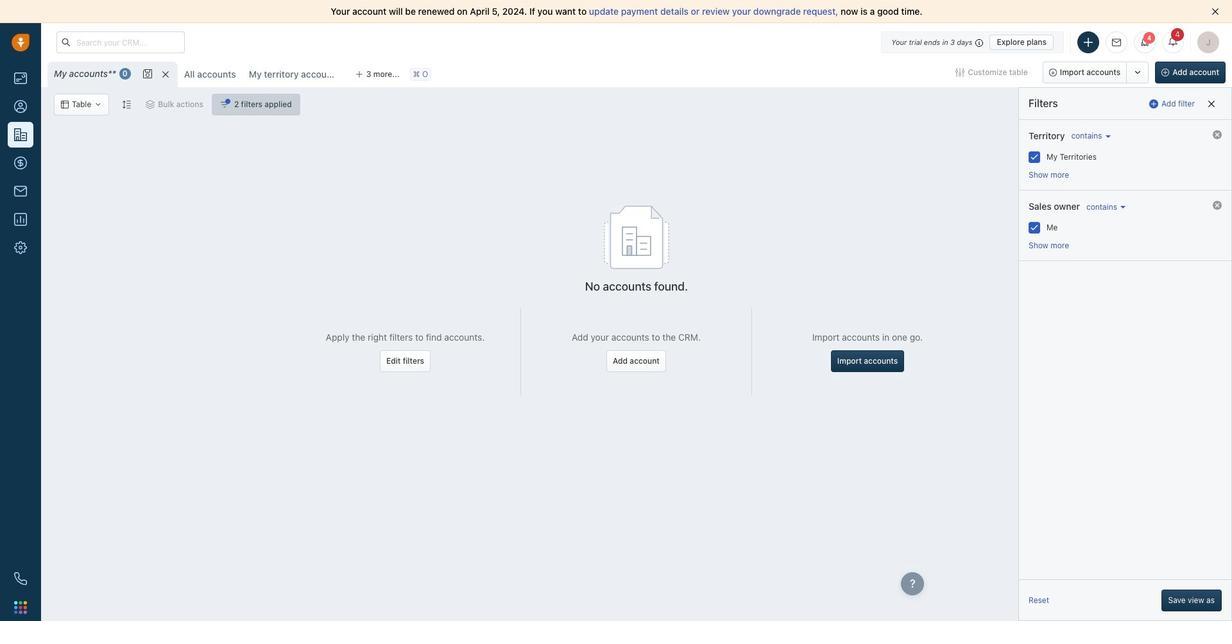 Task type: locate. For each thing, give the bounding box(es) containing it.
style_myh0__igzzd8unmi image
[[122, 100, 131, 109]]

container_wx8msf4aqz5i3rn1 image
[[220, 100, 229, 109], [95, 101, 102, 108]]

group
[[1043, 62, 1149, 83]]

container_wx8msf4aqz5i3rn1 image
[[956, 68, 965, 77], [146, 100, 155, 109], [61, 101, 69, 108]]

1 horizontal spatial container_wx8msf4aqz5i3rn1 image
[[220, 100, 229, 109]]

0 horizontal spatial container_wx8msf4aqz5i3rn1 image
[[61, 101, 69, 108]]

phone element
[[8, 566, 33, 592]]

Search your CRM... text field
[[56, 31, 185, 53]]



Task type: describe. For each thing, give the bounding box(es) containing it.
1 horizontal spatial container_wx8msf4aqz5i3rn1 image
[[146, 100, 155, 109]]

2 horizontal spatial container_wx8msf4aqz5i3rn1 image
[[956, 68, 965, 77]]

phone image
[[14, 572, 27, 585]]

close image
[[1212, 8, 1219, 15]]

freshworks switcher image
[[14, 601, 27, 614]]

0 horizontal spatial container_wx8msf4aqz5i3rn1 image
[[95, 101, 102, 108]]



Task type: vqa. For each thing, say whether or not it's contained in the screenshot.
Send email Image
no



